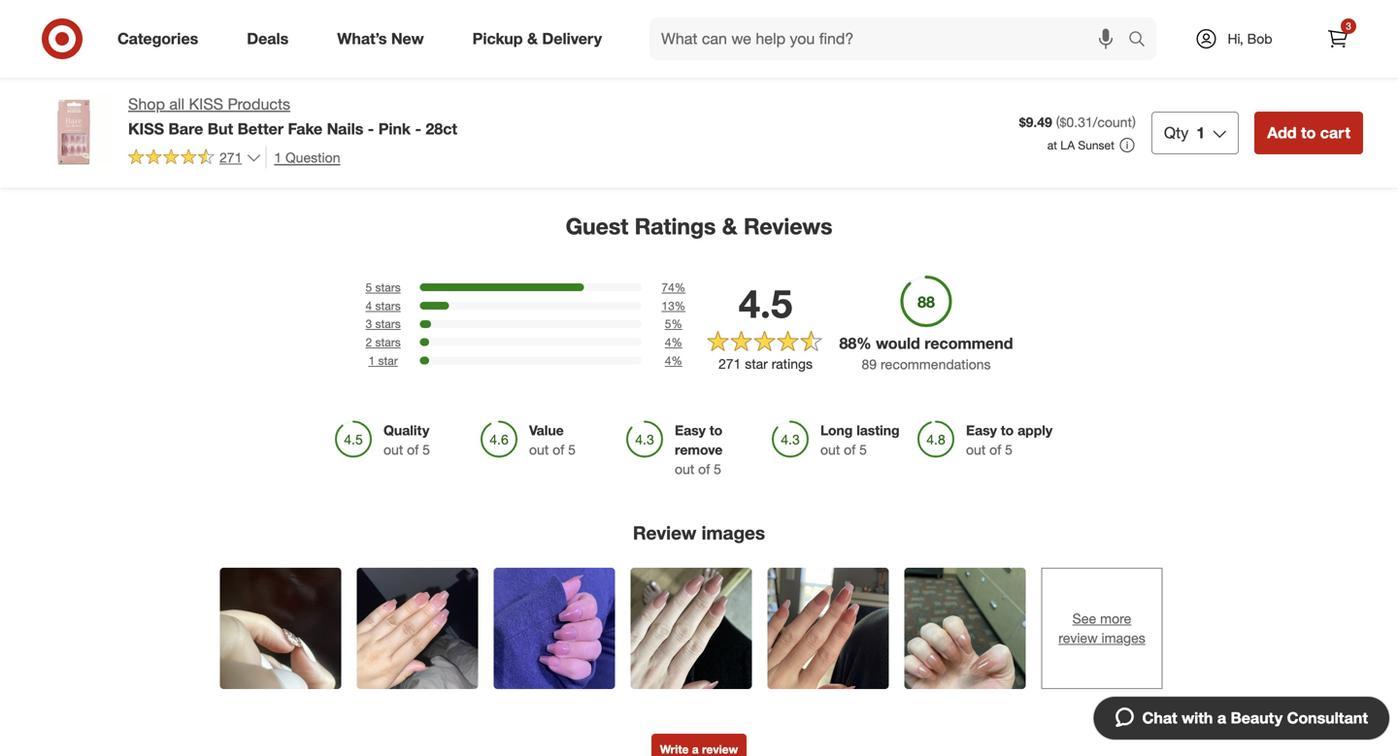 Task type: locate. For each thing, give the bounding box(es) containing it.
free inside essie nail care, salon- quality longwear top coat, 8-free vegan, stay longer, 0.46 fl oz
[[1248, 45, 1271, 62]]

advanced
[[484, 62, 545, 79]]

2 horizontal spatial addict
[[1102, 11, 1142, 28]]

271 star ratings
[[718, 355, 813, 372]]

1 horizontal spatial fl
[[588, 62, 595, 79]]

out down value
[[529, 441, 549, 458]]

of inside quality out of 5
[[407, 441, 419, 458]]

to for cart
[[1301, 123, 1316, 142]]

- down pickup & delivery link
[[549, 62, 554, 79]]

0 horizontal spatial ardell
[[245, 11, 279, 28]]

3 nail from the left
[[679, 11, 703, 28]]

question
[[285, 149, 340, 166]]

1 vertical spatial pink
[[378, 119, 411, 138]]

2 easy from the left
[[966, 422, 997, 439]]

fl down bob
[[1265, 62, 1272, 79]]

1 horizontal spatial ardell
[[641, 11, 676, 28]]

0.46 down delivery
[[558, 62, 584, 79]]

0 vertical spatial resist
[[133, 11, 170, 28]]

1 vertical spatial 1
[[274, 149, 282, 166]]

1 horizontal spatial pink
[[1121, 28, 1147, 45]]

star down 2 stars
[[378, 353, 398, 368]]

recommend
[[925, 334, 1013, 353]]

addict
[[310, 11, 350, 28], [706, 11, 746, 28], [1102, 11, 1142, 28]]

quality left 'longwear'
[[1235, 28, 1275, 45]]

sponsored down deals link
[[245, 62, 302, 77]]

kiss up but
[[189, 95, 223, 114]]

nails for ardell nail addict false nails - blue jeweled glitter - 24ct
[[245, 28, 275, 45]]

1 horizontal spatial hard
[[527, 45, 556, 62]]

0 horizontal spatial star
[[378, 353, 398, 368]]

kiss down shop
[[128, 119, 164, 138]]

kiss
[[189, 95, 223, 114], [128, 119, 164, 138]]

fl for essie nail care, salon- quality longwear top coat, 8-free vegan, stay longer, 0.46 fl oz
[[1265, 62, 1272, 79]]

addict up search
[[1102, 11, 1142, 28]]

1 horizontal spatial quality
[[1235, 28, 1275, 45]]

4 essie from the left
[[1235, 11, 1267, 28]]

addict inside ardell nail addict false nails marble purple ombre - 27ct sponsored
[[706, 11, 746, 28]]

quality
[[1235, 28, 1275, 45], [384, 422, 429, 439]]

3 false from the left
[[1146, 11, 1178, 28]]

3 ardell from the left
[[1037, 11, 1072, 28]]

2 vertical spatial 4
[[665, 353, 671, 368]]

5 sponsored from the left
[[839, 62, 896, 77]]

1 vertical spatial 4
[[665, 335, 671, 350]]

stars
[[375, 280, 401, 295], [375, 298, 401, 313], [375, 317, 401, 331], [375, 335, 401, 350]]

0 vertical spatial hard
[[82, 11, 112, 28]]

out inside value out of 5
[[529, 441, 549, 458]]

1 horizontal spatial 271
[[718, 355, 741, 372]]

3 addict from the left
[[1102, 11, 1142, 28]]

3 up the '2'
[[366, 317, 372, 331]]

out down remove
[[675, 461, 694, 478]]

4 stars from the top
[[375, 335, 401, 350]]

2 care, from the left
[[1295, 11, 1325, 28]]

stars up 2 stars
[[375, 317, 401, 331]]

purple right marble
[[721, 28, 760, 45]]

nail inside essie hard to resist nail strengthener- glow and shine - 0.46 fl oz sponsored
[[174, 11, 197, 28]]

24ct inside ardell nail addict false nails - blue jeweled glitter - 24ct sponsored
[[295, 45, 321, 62]]

0 horizontal spatial a
[[893, 11, 901, 28]]

2 horizontal spatial ardell
[[1037, 11, 1072, 28]]

0 horizontal spatial 3
[[366, 317, 372, 331]]

stars up 3 stars
[[375, 298, 401, 313]]

to
[[115, 11, 129, 28], [560, 45, 574, 62]]

1 horizontal spatial 24ct
[[1089, 45, 1116, 62]]

longer,
[[1349, 45, 1394, 62]]

0 horizontal spatial free
[[456, 45, 479, 62]]

ardell inside ardell nail addict false nails - blue jeweled glitter - 24ct sponsored
[[245, 11, 279, 28]]

0.46 right shine
[[94, 45, 120, 62]]

0.46 inside essie nail care, strengthener treatment, 8-free vegan, hard to resist advanced - 0.46 fl oz
[[558, 62, 584, 79]]

ardell inside 'ardell nail addict false nails - pastel pink & purple - 24ct sponsored'
[[1037, 11, 1072, 28]]

easy for easy to remove
[[675, 422, 706, 439]]

quality down 1 star
[[384, 422, 429, 439]]

vegan, inside essie nail care, strengthener treatment, 8-free vegan, hard to resist advanced - 0.46 fl oz
[[483, 45, 523, 62]]

% for 1 star
[[671, 353, 682, 368]]

2 horizontal spatial fl
[[1265, 62, 1272, 79]]

nail inside essie nail care, salon- quality longwear top coat, 8-free vegan, stay longer, 0.46 fl oz
[[1270, 11, 1291, 28]]

sponsored inside ardell nail addict false nails - blue jeweled glitter - 24ct sponsored
[[245, 62, 302, 77]]

to inside essie nail care, strengthener treatment, 8-free vegan, hard to resist advanced - 0.46 fl oz
[[560, 45, 574, 62]]

false up search
[[1146, 11, 1178, 28]]

1 horizontal spatial false
[[750, 11, 781, 28]]

nails for ardell nail addict false nails - pastel pink & purple - 24ct
[[1037, 28, 1067, 45]]

ardell up ombre
[[641, 11, 676, 28]]

0 horizontal spatial vegan,
[[483, 45, 523, 62]]

sponsored down bob
[[1235, 62, 1292, 77]]

1 vertical spatial resist
[[443, 62, 480, 79]]

2
[[366, 335, 372, 350]]

easy left apply
[[966, 422, 997, 439]]

consultant
[[1287, 709, 1368, 728]]

a inside button
[[1217, 709, 1226, 728]]

%
[[675, 280, 686, 295], [675, 298, 686, 313], [671, 317, 682, 331], [857, 334, 872, 353], [671, 335, 682, 350], [671, 353, 682, 368]]

addict up 27ct
[[706, 11, 746, 28]]

nail up pickup
[[478, 11, 499, 28]]

shop
[[128, 95, 165, 114]]

recommendations
[[881, 356, 991, 373]]

star for 271
[[745, 355, 768, 372]]

pink left 28ct
[[378, 119, 411, 138]]

1 vertical spatial hard
[[527, 45, 556, 62]]

& right pastel at right
[[1151, 28, 1159, 45]]

false inside ardell nail addict false nails marble purple ombre - 27ct sponsored
[[750, 11, 781, 28]]

1 inside 'link'
[[274, 149, 282, 166]]

of inside value out of 5
[[553, 441, 564, 458]]

4 for 1 star
[[665, 353, 671, 368]]

ardell for ardell nail addict false nails - pastel pink & purple - 24ct
[[1037, 11, 1072, 28]]

% for 5 stars
[[675, 280, 686, 295]]

ardell up the 'deals'
[[245, 11, 279, 28]]

free
[[456, 45, 479, 62], [1248, 45, 1271, 62]]

resist up categories
[[133, 11, 170, 28]]

1 horizontal spatial &
[[722, 213, 737, 240]]

-
[[278, 28, 284, 45], [979, 28, 985, 45], [1071, 28, 1076, 45], [85, 45, 90, 62], [285, 45, 291, 62], [686, 45, 692, 62], [1080, 45, 1085, 62], [549, 62, 554, 79], [368, 119, 374, 138], [415, 119, 421, 138]]

0 horizontal spatial purple
[[721, 28, 760, 45]]

false inside ardell nail addict false nails - blue jeweled glitter - 24ct sponsored
[[353, 11, 385, 28]]

1 horizontal spatial star
[[745, 355, 768, 372]]

stars for 4 stars
[[375, 298, 401, 313]]

- inside essie nail care, strengthener treatment, 8-free vegan, hard to resist advanced - 0.46 fl oz
[[549, 62, 554, 79]]

2 nail from the left
[[1270, 11, 1291, 28]]

2 24ct from the left
[[1089, 45, 1116, 62]]

nails inside 'ardell nail addict false nails - pastel pink & purple - 24ct sponsored'
[[1037, 28, 1067, 45]]

guest review image 3 of 12, zoom in image
[[494, 568, 615, 690]]

salon-
[[1328, 11, 1366, 28]]

addict inside ardell nail addict false nails - blue jeweled glitter - 24ct sponsored
[[310, 11, 350, 28]]

oz down 'longwear'
[[1276, 62, 1290, 79]]

deals
[[247, 29, 289, 48]]

nails left marble
[[641, 28, 671, 45]]

1 horizontal spatial resist
[[443, 62, 480, 79]]

0.46
[[94, 45, 120, 62], [839, 45, 865, 62], [558, 62, 584, 79], [1235, 62, 1261, 79]]

74
[[662, 280, 675, 295]]

7 sponsored from the left
[[1235, 62, 1292, 77]]

3 inside the 3 link
[[1346, 20, 1351, 32]]

a
[[893, 11, 901, 28], [1217, 709, 1226, 728]]

easy inside easy to apply out of 5
[[966, 422, 997, 439]]

care,
[[503, 11, 532, 28], [1295, 11, 1325, 28]]

fl down delivery
[[588, 62, 595, 79]]

0 vertical spatial 4 %
[[665, 335, 682, 350]]

care, up the pickup & delivery
[[503, 11, 532, 28]]

24ct left search button
[[1089, 45, 1116, 62]]

addict for blue
[[310, 11, 350, 28]]

ardell nail addict false nails - blue jeweled glitter - 24ct sponsored
[[245, 11, 385, 77]]

to for apply
[[1001, 422, 1014, 439]]

1 vertical spatial 4 %
[[665, 353, 682, 368]]

- left search button
[[1080, 45, 1085, 62]]

care, inside essie nail care, strengthener treatment, 8-free vegan, hard to resist advanced - 0.46 fl oz
[[503, 11, 532, 28]]

nails inside ardell nail addict false nails marble purple ombre - 27ct sponsored
[[641, 28, 671, 45]]

2 addict from the left
[[706, 11, 746, 28]]

oil
[[962, 28, 976, 45]]

1 down better
[[274, 149, 282, 166]]

vegan,
[[483, 45, 523, 62], [1275, 45, 1315, 62]]

pickup
[[472, 29, 523, 48]]

0 vertical spatial kiss
[[189, 95, 223, 114]]

2 horizontal spatial false
[[1146, 11, 1178, 28]]

purple left pastel at right
[[1037, 45, 1076, 62]]

essie inside essie nail care, strengthener treatment, 8-free vegan, hard to resist advanced - 0.46 fl oz
[[443, 11, 474, 28]]

longwear
[[1279, 28, 1334, 45]]

easy inside the easy to remove out of 5
[[675, 422, 706, 439]]

2 sponsored from the left
[[245, 62, 302, 77]]

0 horizontal spatial pink
[[378, 119, 411, 138]]

2 nail from the left
[[283, 11, 306, 28]]

1 horizontal spatial images
[[1101, 630, 1145, 647]]

0 horizontal spatial 1
[[274, 149, 282, 166]]

hard
[[82, 11, 112, 28], [527, 45, 556, 62]]

1 addict from the left
[[310, 11, 350, 28]]

0.46 left cuticle
[[839, 45, 865, 62]]

- left pastel at right
[[1071, 28, 1076, 45]]

4
[[366, 298, 372, 313], [665, 335, 671, 350], [665, 353, 671, 368]]

review images
[[633, 522, 765, 544]]

2 vertical spatial 1
[[368, 353, 375, 368]]

8- inside essie nail care, salon- quality longwear top coat, 8-free vegan, stay longer, 0.46 fl oz
[[1235, 45, 1248, 62]]

sponsored down marble
[[641, 62, 698, 77]]

0 vertical spatial 3
[[1346, 20, 1351, 32]]

sponsored down the 'strengthener'
[[443, 62, 500, 77]]

0 vertical spatial a
[[893, 11, 901, 28]]

0 horizontal spatial to
[[710, 422, 723, 439]]

0 horizontal spatial false
[[353, 11, 385, 28]]

3 essie from the left
[[839, 11, 870, 28]]

free left the advanced
[[456, 45, 479, 62]]

to inside the easy to remove out of 5
[[710, 422, 723, 439]]

nail inside ardell nail addict false nails marble purple ombre - 27ct sponsored
[[679, 11, 703, 28]]

to left apply
[[1001, 422, 1014, 439]]

a right with
[[1217, 709, 1226, 728]]

4 nail from the left
[[1075, 11, 1099, 28]]

addict up what's
[[310, 11, 350, 28]]

& inside 'ardell nail addict false nails - pastel pink & purple - 24ct sponsored'
[[1151, 28, 1159, 45]]

1 vertical spatial a
[[1217, 709, 1226, 728]]

nails left the blue
[[245, 28, 275, 45]]

of inside easy to apply out of 5
[[989, 441, 1001, 458]]

hi,
[[1228, 30, 1243, 47]]

essie inside essie on a roll apricot roll- on hydrating cuticle oil - 0.46 oz sponsored
[[839, 11, 870, 28]]

8-
[[443, 45, 456, 62], [1235, 45, 1248, 62]]

sponsored down pastel at right
[[1037, 62, 1094, 77]]

1 question
[[274, 149, 340, 166]]

nail
[[174, 11, 197, 28], [283, 11, 306, 28], [679, 11, 703, 28], [1075, 11, 1099, 28]]

images down more
[[1101, 630, 1145, 647]]

0 horizontal spatial fl
[[124, 45, 131, 62]]

1 horizontal spatial easy
[[966, 422, 997, 439]]

hard inside essie hard to resist nail strengthener- glow and shine - 0.46 fl oz sponsored
[[82, 11, 112, 28]]

pink right pastel at right
[[1121, 28, 1147, 45]]

ardell for ardell nail addict false nails - blue jeweled glitter - 24ct
[[245, 11, 279, 28]]

$9.49
[[1019, 114, 1052, 131]]

pink
[[1121, 28, 1147, 45], [378, 119, 411, 138]]

1 horizontal spatial to
[[560, 45, 574, 62]]

essie up pickup
[[443, 11, 474, 28]]

strengthener
[[443, 28, 520, 45]]

essie on a roll apricot roll- on hydrating cuticle oil - 0.46 oz sponsored
[[839, 11, 996, 77]]

essie left roll
[[839, 11, 870, 28]]

2 4 % from the top
[[665, 353, 682, 368]]

nail left search button
[[1075, 11, 1099, 28]]

1 8- from the left
[[443, 45, 456, 62]]

beauty
[[1231, 709, 1283, 728]]

essie for essie nail care, strengthener treatment, 8-free vegan, hard to resist advanced - 0.46 fl oz
[[443, 11, 474, 28]]

to inside add to cart button
[[1301, 123, 1316, 142]]

2 stars from the top
[[375, 298, 401, 313]]

a left roll
[[893, 11, 901, 28]]

a inside essie on a roll apricot roll- on hydrating cuticle oil - 0.46 oz sponsored
[[893, 11, 901, 28]]

- right oil
[[979, 28, 985, 45]]

0 horizontal spatial on
[[839, 28, 854, 45]]

0 horizontal spatial quality
[[384, 422, 429, 439]]

1 vertical spatial kiss
[[128, 119, 164, 138]]

(
[[1056, 114, 1060, 131]]

free right hi,
[[1248, 45, 1271, 62]]

false right marble
[[750, 11, 781, 28]]

easy
[[675, 422, 706, 439], [966, 422, 997, 439]]

2 essie from the left
[[443, 11, 474, 28]]

vegan, inside essie nail care, salon- quality longwear top coat, 8-free vegan, stay longer, 0.46 fl oz
[[1275, 45, 1315, 62]]

oz left cuticle
[[869, 45, 883, 62]]

fl for essie nail care, strengthener treatment, 8-free vegan, hard to resist advanced - 0.46 fl oz
[[588, 62, 595, 79]]

1 stars from the top
[[375, 280, 401, 295]]

1 vertical spatial 271
[[718, 355, 741, 372]]

sunset
[[1078, 138, 1115, 152]]

2 ardell from the left
[[641, 11, 676, 28]]

1 false from the left
[[353, 11, 385, 28]]

to right add
[[1301, 123, 1316, 142]]

care, for salon-
[[1295, 11, 1325, 28]]

271 down but
[[219, 149, 242, 166]]

1 horizontal spatial 8-
[[1235, 45, 1248, 62]]

stars up 1 star
[[375, 335, 401, 350]]

1 horizontal spatial free
[[1248, 45, 1271, 62]]

ardell left pastel at right
[[1037, 11, 1072, 28]]

1 nail from the left
[[478, 11, 499, 28]]

1 easy from the left
[[675, 422, 706, 439]]

ardell
[[245, 11, 279, 28], [641, 11, 676, 28], [1037, 11, 1072, 28]]

0 vertical spatial 271
[[219, 149, 242, 166]]

strengthener-
[[47, 28, 131, 45]]

0.46 inside essie on a roll apricot roll- on hydrating cuticle oil - 0.46 oz sponsored
[[839, 45, 865, 62]]

essie
[[47, 11, 78, 28], [443, 11, 474, 28], [839, 11, 870, 28], [1235, 11, 1267, 28]]

1 nail from the left
[[174, 11, 197, 28]]

0 horizontal spatial nail
[[478, 11, 499, 28]]

to up remove
[[710, 422, 723, 439]]

oz inside essie nail care, salon- quality longwear top coat, 8-free vegan, stay longer, 0.46 fl oz
[[1276, 62, 1290, 79]]

remove
[[675, 441, 723, 458]]

false inside 'ardell nail addict false nails - pastel pink & purple - 24ct sponsored'
[[1146, 11, 1178, 28]]

1 vertical spatial 3
[[366, 317, 372, 331]]

&
[[1151, 28, 1159, 45], [527, 29, 538, 48], [722, 213, 737, 240]]

1 4 % from the top
[[665, 335, 682, 350]]

of
[[407, 441, 419, 458], [553, 441, 564, 458], [844, 441, 856, 458], [989, 441, 1001, 458], [698, 461, 710, 478]]

1 horizontal spatial addict
[[706, 11, 746, 28]]

6 sponsored from the left
[[1037, 62, 1094, 77]]

on left roll
[[874, 11, 890, 28]]

a for beauty
[[1217, 709, 1226, 728]]

essie inside essie nail care, salon- quality longwear top coat, 8-free vegan, stay longer, 0.46 fl oz
[[1235, 11, 1267, 28]]

1 vertical spatial to
[[560, 45, 574, 62]]

easy up remove
[[675, 422, 706, 439]]

fl inside essie nail care, strengthener treatment, 8-free vegan, hard to resist advanced - 0.46 fl oz
[[588, 62, 595, 79]]

1 star
[[368, 353, 398, 368]]

27ct
[[696, 45, 722, 62]]

nails right "fake" on the left of page
[[327, 119, 363, 138]]

5 %
[[665, 317, 682, 331]]

a for roll
[[893, 11, 901, 28]]

would
[[876, 334, 920, 353]]

nail inside 'ardell nail addict false nails - pastel pink & purple - 24ct sponsored'
[[1075, 11, 1099, 28]]

2 horizontal spatial &
[[1151, 28, 1159, 45]]

false up what's
[[353, 11, 385, 28]]

oz inside essie on a roll apricot roll- on hydrating cuticle oil - 0.46 oz sponsored
[[869, 45, 883, 62]]

$9.49 ( $0.31 /count )
[[1019, 114, 1136, 131]]

0 horizontal spatial images
[[702, 522, 765, 544]]

13
[[662, 298, 675, 313]]

and
[[170, 28, 192, 45]]

marble
[[675, 28, 717, 45]]

out down 1 star
[[384, 441, 403, 458]]

oz left and
[[135, 45, 149, 62]]

star left ratings
[[745, 355, 768, 372]]

care, inside essie nail care, salon- quality longwear top coat, 8-free vegan, stay longer, 0.46 fl oz
[[1295, 11, 1325, 28]]

)
[[1132, 114, 1136, 131]]

stars up 4 stars
[[375, 280, 401, 295]]

3 sponsored from the left
[[443, 62, 500, 77]]

oz up 28ct
[[443, 79, 457, 96]]

sponsored down the hydrating
[[839, 62, 896, 77]]

0 vertical spatial images
[[702, 522, 765, 544]]

essie hard to resist nail strengthener- glow and shine - 0.46 fl oz sponsored
[[47, 11, 197, 77]]

purple
[[721, 28, 760, 45], [1037, 45, 1076, 62]]

on left the hydrating
[[839, 28, 854, 45]]

guest
[[566, 213, 628, 240]]

nails inside ardell nail addict false nails - blue jeweled glitter - 24ct sponsored
[[245, 28, 275, 45]]

0 horizontal spatial hard
[[82, 11, 112, 28]]

1 care, from the left
[[503, 11, 532, 28]]

5 inside quality out of 5
[[422, 441, 430, 458]]

ardell for ardell nail addict false nails marble purple ombre - 27ct
[[641, 11, 676, 28]]

fl inside essie nail care, salon- quality longwear top coat, 8-free vegan, stay longer, 0.46 fl oz
[[1265, 62, 1272, 79]]

nail up 27ct
[[679, 11, 703, 28]]

ardell inside ardell nail addict false nails marble purple ombre - 27ct sponsored
[[641, 11, 676, 28]]

false for ardell nail addict false nails - blue jeweled glitter - 24ct
[[353, 11, 385, 28]]

1 down the '2'
[[368, 353, 375, 368]]

1 horizontal spatial kiss
[[189, 95, 223, 114]]

% inside 88 % would recommend 89 recommendations
[[857, 334, 872, 353]]

treatment,
[[524, 28, 586, 45]]

0 vertical spatial 1
[[1196, 123, 1205, 142]]

271 left ratings
[[718, 355, 741, 372]]

1 horizontal spatial vegan,
[[1275, 45, 1315, 62]]

pink inside shop all kiss products kiss bare but better fake nails - pink - 28ct
[[378, 119, 411, 138]]

1 ardell from the left
[[245, 11, 279, 28]]

0 horizontal spatial care,
[[503, 11, 532, 28]]

0 vertical spatial quality
[[1235, 28, 1275, 45]]

8- right new
[[443, 45, 456, 62]]

fl left glow
[[124, 45, 131, 62]]

1 vertical spatial images
[[1101, 630, 1145, 647]]

image of kiss bare but better fake nails - pink - 28ct image
[[35, 93, 113, 171]]

1 horizontal spatial purple
[[1037, 45, 1076, 62]]

nail up bob
[[1270, 11, 1291, 28]]

nails left pastel at right
[[1037, 28, 1067, 45]]

- inside essie on a roll apricot roll- on hydrating cuticle oil - 0.46 oz sponsored
[[979, 28, 985, 45]]

fl inside essie hard to resist nail strengthener- glow and shine - 0.46 fl oz sponsored
[[124, 45, 131, 62]]

- right shine
[[85, 45, 90, 62]]

0 vertical spatial pink
[[1121, 28, 1147, 45]]

1 free from the left
[[456, 45, 479, 62]]

out down 'long'
[[820, 441, 840, 458]]

3 left coat,
[[1346, 20, 1351, 32]]

4 %
[[665, 335, 682, 350], [665, 353, 682, 368]]

0 horizontal spatial 24ct
[[295, 45, 321, 62]]

images right the review in the bottom left of the page
[[702, 522, 765, 544]]

0 horizontal spatial kiss
[[128, 119, 164, 138]]

essie nail care, strengthener treatment, 8-free vegan, hard to resist advanced - 0.46 fl oz
[[443, 11, 595, 96]]

2 false from the left
[[750, 11, 781, 28]]

0 horizontal spatial easy
[[675, 422, 706, 439]]

long lasting out of 5
[[820, 422, 900, 458]]

nail inside essie nail care, strengthener treatment, 8-free vegan, hard to resist advanced - 0.46 fl oz
[[478, 11, 499, 28]]

- right glitter on the left top of page
[[285, 45, 291, 62]]

- left 28ct
[[415, 119, 421, 138]]

- left 27ct
[[686, 45, 692, 62]]

0.46 down hi, bob
[[1235, 62, 1261, 79]]

4 sponsored from the left
[[641, 62, 698, 77]]

2 8- from the left
[[1235, 45, 1248, 62]]

essie inside essie hard to resist nail strengthener- glow and shine - 0.46 fl oz sponsored
[[47, 11, 78, 28]]

quality inside essie nail care, salon- quality longwear top coat, 8-free vegan, stay longer, 0.46 fl oz
[[1235, 28, 1275, 45]]

0 horizontal spatial addict
[[310, 11, 350, 28]]

1 sponsored from the left
[[47, 62, 104, 77]]

addict inside 'ardell nail addict false nails - pastel pink & purple - 24ct sponsored'
[[1102, 11, 1142, 28]]

1 horizontal spatial care,
[[1295, 11, 1325, 28]]

out down recommendations
[[966, 441, 986, 458]]

1 horizontal spatial 3
[[1346, 20, 1351, 32]]

1 horizontal spatial on
[[874, 11, 890, 28]]

essie up shine
[[47, 11, 78, 28]]

8- left 'longwear'
[[1235, 45, 1248, 62]]

24ct right the 'deals'
[[295, 45, 321, 62]]

to inside easy to apply out of 5
[[1001, 422, 1014, 439]]

1 horizontal spatial to
[[1001, 422, 1014, 439]]

4 % for star
[[665, 353, 682, 368]]

1 24ct from the left
[[295, 45, 321, 62]]

& right pickup
[[527, 29, 538, 48]]

1 right the 'qty'
[[1196, 123, 1205, 142]]

1 vegan, from the left
[[483, 45, 523, 62]]

1 essie from the left
[[47, 11, 78, 28]]

nail inside ardell nail addict false nails - blue jeweled glitter - 24ct sponsored
[[283, 11, 306, 28]]

free inside essie nail care, strengthener treatment, 8-free vegan, hard to resist advanced - 0.46 fl oz
[[456, 45, 479, 62]]

0 horizontal spatial 8-
[[443, 45, 456, 62]]

2 free from the left
[[1248, 45, 1271, 62]]

nail up the 'deals'
[[283, 11, 306, 28]]

resist down the 'strengthener'
[[443, 62, 480, 79]]

0 horizontal spatial to
[[115, 11, 129, 28]]

1 vertical spatial quality
[[384, 422, 429, 439]]

0 vertical spatial to
[[115, 11, 129, 28]]

nail up categories
[[174, 11, 197, 28]]

easy to remove out of 5
[[675, 422, 723, 478]]

0.46 inside essie hard to resist nail strengthener- glow and shine - 0.46 fl oz sponsored
[[94, 45, 120, 62]]

sponsored down strengthener-
[[47, 62, 104, 77]]

0 horizontal spatial resist
[[133, 11, 170, 28]]

hard inside essie nail care, strengthener treatment, 8-free vegan, hard to resist advanced - 0.46 fl oz
[[527, 45, 556, 62]]

1 horizontal spatial 1
[[368, 353, 375, 368]]

& right ratings
[[722, 213, 737, 240]]

categories
[[117, 29, 198, 48]]

3 stars from the top
[[375, 317, 401, 331]]

1 horizontal spatial nail
[[1270, 11, 1291, 28]]

star
[[378, 353, 398, 368], [745, 355, 768, 372]]

care, left the salon-
[[1295, 11, 1325, 28]]

1 horizontal spatial a
[[1217, 709, 1226, 728]]

0 horizontal spatial 271
[[219, 149, 242, 166]]

2 horizontal spatial to
[[1301, 123, 1316, 142]]

2 vegan, from the left
[[1275, 45, 1315, 62]]



Task type: vqa. For each thing, say whether or not it's contained in the screenshot.


Task type: describe. For each thing, give the bounding box(es) containing it.
value
[[529, 422, 564, 439]]

apricot
[[926, 11, 969, 28]]

ardell nail addict false nails - pastel pink & purple - 24ct sponsored
[[1037, 11, 1178, 77]]

hi, bob
[[1228, 30, 1272, 47]]

88 % would recommend 89 recommendations
[[839, 334, 1013, 373]]

fake
[[288, 119, 323, 138]]

delivery
[[542, 29, 602, 48]]

5 inside the easy to remove out of 5
[[714, 461, 721, 478]]

out inside easy to apply out of 5
[[966, 441, 986, 458]]

images inside see more review images
[[1101, 630, 1145, 647]]

5 stars
[[366, 280, 401, 295]]

products
[[228, 95, 290, 114]]

at
[[1047, 138, 1057, 152]]

What can we help you find? suggestions appear below search field
[[650, 17, 1133, 60]]

ratings
[[772, 355, 813, 372]]

add
[[1267, 123, 1297, 142]]

more
[[1100, 610, 1131, 627]]

4 % for stars
[[665, 335, 682, 350]]

nail for quality
[[1270, 11, 1291, 28]]

qty 1
[[1164, 123, 1205, 142]]

false for ardell nail addict false nails marble purple ombre - 27ct
[[750, 11, 781, 28]]

guest ratings & reviews
[[566, 213, 832, 240]]

3 for 3 stars
[[366, 317, 372, 331]]

% for 2 stars
[[671, 335, 682, 350]]

cuticle
[[918, 28, 958, 45]]

nail for ardell nail addict false nails - blue jeweled glitter - 24ct
[[283, 11, 306, 28]]

search button
[[1119, 17, 1166, 64]]

chat
[[1142, 709, 1177, 728]]

8- inside essie nail care, strengthener treatment, 8-free vegan, hard to resist advanced - 0.46 fl oz
[[443, 45, 456, 62]]

0 vertical spatial 4
[[366, 298, 372, 313]]

at la sunset
[[1047, 138, 1115, 152]]

long
[[820, 422, 853, 439]]

ratings
[[635, 213, 716, 240]]

24ct inside 'ardell nail addict false nails - pastel pink & purple - 24ct sponsored'
[[1089, 45, 1116, 62]]

addict for purple
[[706, 11, 746, 28]]

value out of 5
[[529, 422, 576, 458]]

guest review image 5 of 12, zoom in image
[[768, 568, 889, 690]]

roll-
[[973, 11, 996, 28]]

sponsored inside essie hard to resist nail strengthener- glow and shine - 0.46 fl oz sponsored
[[47, 62, 104, 77]]

add to cart
[[1267, 123, 1351, 142]]

review
[[1059, 630, 1098, 647]]

roll
[[904, 11, 923, 28]]

out inside the easy to remove out of 5
[[675, 461, 694, 478]]

13 %
[[662, 298, 686, 313]]

jeweled
[[319, 28, 369, 45]]

ombre
[[641, 45, 683, 62]]

oz inside essie nail care, strengthener treatment, 8-free vegan, hard to resist advanced - 0.46 fl oz
[[443, 79, 457, 96]]

lasting
[[857, 422, 900, 439]]

la
[[1061, 138, 1075, 152]]

purple inside 'ardell nail addict false nails - pastel pink & purple - 24ct sponsored'
[[1037, 45, 1076, 62]]

4.5
[[739, 279, 793, 327]]

glitter
[[245, 45, 282, 62]]

categories link
[[101, 17, 223, 60]]

4 stars
[[366, 298, 401, 313]]

- right "fake" on the left of page
[[368, 119, 374, 138]]

resist inside essie hard to resist nail strengthener- glow and shine - 0.46 fl oz sponsored
[[133, 11, 170, 28]]

stars for 2 stars
[[375, 335, 401, 350]]

3 link
[[1317, 17, 1359, 60]]

star for 1
[[378, 353, 398, 368]]

guest review image 4 of 12, zoom in image
[[631, 568, 752, 690]]

0 horizontal spatial &
[[527, 29, 538, 48]]

- inside ardell nail addict false nails marble purple ombre - 27ct sponsored
[[686, 45, 692, 62]]

28ct
[[426, 119, 457, 138]]

see
[[1073, 610, 1096, 627]]

top
[[1338, 28, 1358, 45]]

oz inside essie hard to resist nail strengthener- glow and shine - 0.46 fl oz sponsored
[[135, 45, 149, 62]]

- inside essie hard to resist nail strengthener- glow and shine - 0.46 fl oz sponsored
[[85, 45, 90, 62]]

stay
[[1319, 45, 1346, 62]]

care, for strengthener
[[503, 11, 532, 28]]

guest review image 1 of 12, zoom in image
[[220, 568, 341, 690]]

nails for ardell nail addict false nails marble purple ombre - 27ct
[[641, 28, 671, 45]]

blue
[[287, 28, 315, 45]]

purple inside ardell nail addict false nails marble purple ombre - 27ct sponsored
[[721, 28, 760, 45]]

add to cart button
[[1255, 112, 1363, 154]]

essie for essie hard to resist nail strengthener- glow and shine - 0.46 fl oz sponsored
[[47, 11, 78, 28]]

3 for 3
[[1346, 20, 1351, 32]]

stars for 5 stars
[[375, 280, 401, 295]]

resist inside essie nail care, strengthener treatment, 8-free vegan, hard to resist advanced - 0.46 fl oz
[[443, 62, 480, 79]]

easy for easy to apply
[[966, 422, 997, 439]]

1 question link
[[265, 146, 340, 169]]

nails inside shop all kiss products kiss bare but better fake nails - pink - 28ct
[[327, 119, 363, 138]]

pickup & delivery
[[472, 29, 602, 48]]

/count
[[1093, 114, 1132, 131]]

5 inside value out of 5
[[568, 441, 576, 458]]

what's
[[337, 29, 387, 48]]

chat with a beauty consultant
[[1142, 709, 1368, 728]]

of inside long lasting out of 5
[[844, 441, 856, 458]]

271 for 271
[[219, 149, 242, 166]]

- left the blue
[[278, 28, 284, 45]]

sponsored inside essie on a roll apricot roll- on hydrating cuticle oil - 0.46 oz sponsored
[[839, 62, 896, 77]]

to for remove
[[710, 422, 723, 439]]

74 %
[[662, 280, 686, 295]]

guest review image 2 of 12, zoom in image
[[357, 568, 478, 690]]

pickup & delivery link
[[456, 17, 626, 60]]

better
[[238, 119, 284, 138]]

qty
[[1164, 123, 1189, 142]]

all
[[169, 95, 185, 114]]

0.46 inside essie nail care, salon- quality longwear top coat, 8-free vegan, stay longer, 0.46 fl oz
[[1235, 62, 1261, 79]]

quality out of 5
[[384, 422, 430, 458]]

ardell nail addict false nails marble purple ombre - 27ct sponsored
[[641, 11, 781, 77]]

2 stars
[[366, 335, 401, 350]]

4 for 2 stars
[[665, 335, 671, 350]]

stars for 3 stars
[[375, 317, 401, 331]]

pink inside 'ardell nail addict false nails - pastel pink & purple - 24ct sponsored'
[[1121, 28, 1147, 45]]

sponsored inside ardell nail addict false nails marble purple ombre - 27ct sponsored
[[641, 62, 698, 77]]

what's new
[[337, 29, 424, 48]]

% for 3 stars
[[671, 317, 682, 331]]

new
[[391, 29, 424, 48]]

1 for 1 star
[[368, 353, 375, 368]]

see more review images button
[[1041, 568, 1163, 690]]

bare
[[168, 119, 203, 138]]

271 for 271 star ratings
[[718, 355, 741, 372]]

addict for pastel
[[1102, 11, 1142, 28]]

1 for 1 question
[[274, 149, 282, 166]]

nail for treatment,
[[478, 11, 499, 28]]

reviews
[[744, 213, 832, 240]]

5 inside long lasting out of 5
[[859, 441, 867, 458]]

essie for essie on a roll apricot roll- on hydrating cuticle oil - 0.46 oz sponsored
[[839, 11, 870, 28]]

out inside quality out of 5
[[384, 441, 403, 458]]

nail for ardell nail addict false nails - pastel pink & purple - 24ct
[[1075, 11, 1099, 28]]

false for ardell nail addict false nails - pastel pink & purple - 24ct
[[1146, 11, 1178, 28]]

quality inside quality out of 5
[[384, 422, 429, 439]]

shine
[[47, 45, 81, 62]]

2 horizontal spatial 1
[[1196, 123, 1205, 142]]

search
[[1119, 31, 1166, 50]]

% for 4 stars
[[675, 298, 686, 313]]

apply
[[1018, 422, 1053, 439]]

89
[[862, 356, 877, 373]]

essie for essie nail care, salon- quality longwear top coat, 8-free vegan, stay longer, 0.46 fl oz
[[1235, 11, 1267, 28]]

271 link
[[128, 146, 262, 170]]

out inside long lasting out of 5
[[820, 441, 840, 458]]

sponsored inside 'ardell nail addict false nails - pastel pink & purple - 24ct sponsored'
[[1037, 62, 1094, 77]]

but
[[208, 119, 233, 138]]

shop all kiss products kiss bare but better fake nails - pink - 28ct
[[128, 95, 457, 138]]

guest review image 6 of 12, zoom in image
[[904, 568, 1026, 690]]

see more review images
[[1059, 610, 1145, 647]]

nail for ardell nail addict false nails marble purple ombre - 27ct
[[679, 11, 703, 28]]

cart
[[1320, 123, 1351, 142]]

with
[[1182, 709, 1213, 728]]

easy to apply out of 5
[[966, 422, 1053, 458]]

5 inside easy to apply out of 5
[[1005, 441, 1013, 458]]

of inside the easy to remove out of 5
[[698, 461, 710, 478]]

hydrating
[[858, 28, 914, 45]]

to inside essie hard to resist nail strengthener- glow and shine - 0.46 fl oz sponsored
[[115, 11, 129, 28]]

deals link
[[230, 17, 313, 60]]



